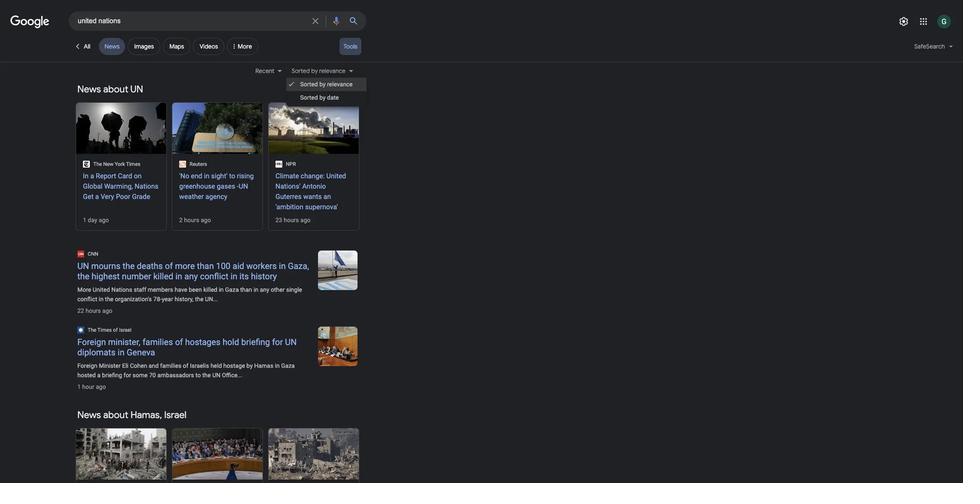 Task type: vqa. For each thing, say whether or not it's contained in the screenshot.


Task type: locate. For each thing, give the bounding box(es) containing it.
united up an at the top of the page
[[327, 172, 346, 180]]

conflict inside un mourns the deaths of more than 100 aid workers in gaza, the highest  number killed in any conflict in its history
[[200, 271, 229, 282]]

1 vertical spatial briefing
[[102, 372, 122, 379]]

ago
[[99, 217, 109, 224], [201, 217, 211, 224], [301, 217, 311, 224], [102, 307, 112, 314], [96, 383, 106, 390]]

23
[[276, 217, 282, 224]]

clear image
[[310, 12, 321, 31]]

0 vertical spatial sorted by relevance
[[292, 67, 346, 75]]

by left date
[[319, 94, 326, 101]]

in a report card on global warming, nations get a very poor grade
[[83, 172, 159, 201]]

by left hamas
[[247, 362, 253, 369]]

1 horizontal spatial any
[[260, 286, 269, 293]]

climate change: united nations' antonio guterres wants an 'ambition  supernova' heading
[[276, 171, 352, 212]]

organization's
[[115, 296, 152, 303]]

1 vertical spatial times
[[98, 327, 112, 333]]

0 vertical spatial the
[[93, 161, 102, 167]]

weather
[[179, 193, 204, 201]]

0 vertical spatial united
[[327, 172, 346, 180]]

hostage
[[223, 362, 245, 369]]

nations
[[135, 182, 159, 190], [111, 286, 132, 293]]

more right videos
[[238, 43, 252, 50]]

israelis
[[190, 362, 209, 369]]

ago up 'the times of israel'
[[102, 307, 112, 314]]

times
[[126, 161, 140, 167], [98, 327, 112, 333]]

0 vertical spatial relevance
[[319, 67, 346, 75]]

sorted by relevance up sorted by date link
[[300, 81, 353, 88]]

un
[[130, 83, 143, 95], [239, 182, 248, 190], [77, 261, 89, 271], [285, 337, 297, 347], [212, 372, 221, 379]]

more for more united nations staff members have been killed in gaza than in any  other single conflict in the organization's 78-year history, the un...
[[77, 286, 91, 293]]

the inside list
[[93, 161, 102, 167]]

1 vertical spatial news
[[77, 83, 101, 95]]

sorted by relevance up "sorted by relevance" radio item
[[292, 67, 346, 75]]

the for a
[[93, 161, 102, 167]]

conflict
[[200, 271, 229, 282], [77, 296, 97, 303]]

members
[[148, 286, 173, 293]]

1 vertical spatial nations
[[111, 286, 132, 293]]

more inside popup button
[[238, 43, 252, 50]]

times down 22 hours ago
[[98, 327, 112, 333]]

gases
[[217, 182, 235, 190]]

a inside 'foreign minister eli cohen and families of israelis held hostage by hamas  in gaza hosted a briefing for some 70 ambassadors to the un office...'
[[97, 372, 101, 379]]

killed up "un..."
[[203, 286, 217, 293]]

foreign
[[77, 337, 106, 347], [77, 362, 97, 369]]

united inside the climate change: united nations' antonio guterres wants an 'ambition  supernova'
[[327, 172, 346, 180]]

sorted down "sorted by relevance" radio item
[[300, 94, 318, 101]]

gaza down aid
[[225, 286, 239, 293]]

of up minister,
[[113, 327, 118, 333]]

foreign inside 'foreign minister eli cohen and families of israelis held hostage by hamas  in gaza hosted a briefing for some 70 ambassadors to the un office...'
[[77, 362, 97, 369]]

foreign for foreign minister eli cohen and families of israelis held hostage by hamas  in gaza hosted a briefing for some 70 ambassadors to the un office...
[[77, 362, 97, 369]]

2 horizontal spatial hours
[[284, 217, 299, 224]]

day
[[88, 217, 97, 224]]

in down 100
[[219, 286, 224, 293]]

list for news about hamas, israel
[[76, 426, 360, 483]]

the down israelis
[[202, 372, 211, 379]]

1 vertical spatial families
[[160, 362, 181, 369]]

menu containing sorted by relevance
[[286, 76, 367, 107]]

in inside 'foreign minister eli cohen and families of israelis held hostage by hamas  in gaza hosted a briefing for some 70 ambassadors to the un office...'
[[275, 362, 280, 369]]

its
[[240, 271, 249, 282]]

sorted
[[292, 67, 310, 75], [300, 81, 318, 88], [300, 94, 318, 101]]

gaza right hamas
[[281, 362, 295, 369]]

0 horizontal spatial conflict
[[77, 296, 97, 303]]

news for news about hamas, israel
[[77, 409, 101, 421]]

0 horizontal spatial than
[[197, 261, 214, 271]]

news for news about un
[[77, 83, 101, 95]]

0 horizontal spatial times
[[98, 327, 112, 333]]

1 vertical spatial for
[[124, 372, 131, 379]]

in right hamas
[[275, 362, 280, 369]]

the
[[123, 261, 135, 271], [77, 271, 89, 282], [105, 296, 114, 303], [195, 296, 204, 303], [202, 372, 211, 379]]

guterres
[[276, 193, 302, 201]]

gaza
[[225, 286, 239, 293], [281, 362, 295, 369]]

nations up the grade
[[135, 182, 159, 190]]

1 foreign from the top
[[77, 337, 106, 347]]

times up on
[[126, 161, 140, 167]]

0 horizontal spatial hours
[[86, 307, 101, 314]]

1 horizontal spatial briefing
[[241, 337, 270, 347]]

1 horizontal spatial conflict
[[200, 271, 229, 282]]

families up and
[[143, 337, 173, 347]]

mourns
[[91, 261, 120, 271]]

relevance
[[319, 67, 346, 75], [327, 81, 353, 88]]

more inside the more united nations staff members have been killed in gaza than in any  other single conflict in the organization's 78-year history, the un...
[[77, 286, 91, 293]]

foreign up hosted
[[77, 362, 97, 369]]

poor
[[116, 193, 130, 201]]

in left its
[[231, 271, 237, 282]]

more
[[238, 43, 252, 50], [77, 286, 91, 293]]

hour
[[82, 383, 94, 390]]

the left new
[[93, 161, 102, 167]]

0 vertical spatial nations
[[135, 182, 159, 190]]

1 vertical spatial conflict
[[77, 296, 97, 303]]

foreign down 'the times of israel'
[[77, 337, 106, 347]]

any left other
[[260, 286, 269, 293]]

0 horizontal spatial more
[[77, 286, 91, 293]]

history,
[[175, 296, 194, 303]]

2 vertical spatial a
[[97, 372, 101, 379]]

1 horizontal spatial 1
[[83, 217, 86, 224]]

than left 100
[[197, 261, 214, 271]]

united inside the more united nations staff members have been killed in gaza than in any  other single conflict in the organization's 78-year history, the un...
[[93, 286, 110, 293]]

hours
[[184, 217, 199, 224], [284, 217, 299, 224], [86, 307, 101, 314]]

any inside un mourns the deaths of more than 100 aid workers in gaza, the highest  number killed in any conflict in its history
[[184, 271, 198, 282]]

israel right hamas,
[[164, 409, 187, 421]]

0 vertical spatial to
[[229, 172, 235, 180]]

1 list from the top
[[76, 101, 360, 232]]

0 vertical spatial briefing
[[241, 337, 270, 347]]

1 horizontal spatial nations
[[135, 182, 159, 190]]

news link
[[99, 38, 125, 55]]

of left 'hostages'
[[175, 337, 183, 347]]

of up ambassadors
[[183, 362, 188, 369]]

1 vertical spatial than
[[240, 286, 252, 293]]

conflict up 22
[[77, 296, 97, 303]]

1 horizontal spatial united
[[327, 172, 346, 180]]

nations inside in a report card on global warming, nations get a very poor grade
[[135, 182, 159, 190]]

israel for the times of israel
[[119, 327, 132, 333]]

a right in
[[90, 172, 94, 180]]

1 vertical spatial more
[[77, 286, 91, 293]]

78-
[[153, 296, 162, 303]]

hours right 2
[[184, 217, 199, 224]]

1 vertical spatial 1
[[77, 383, 81, 390]]

hours right the 23
[[284, 217, 299, 224]]

more up 22
[[77, 286, 91, 293]]

to up 'gases'
[[229, 172, 235, 180]]

videos link
[[193, 38, 225, 55]]

2 about from the top
[[103, 409, 128, 421]]

1 vertical spatial any
[[260, 286, 269, 293]]

reuters
[[190, 161, 207, 167]]

22 hours ago
[[77, 307, 112, 314]]

2 foreign from the top
[[77, 362, 97, 369]]

'no end in sight' to rising greenhouse gases -un weather agency heading
[[179, 171, 256, 202]]

0 vertical spatial for
[[272, 337, 283, 347]]

sorted up sorted by date
[[300, 81, 318, 88]]

un mourns the deaths of more than 100 aid workers in gaza, the highest  number killed in any conflict in its history
[[77, 261, 309, 282]]

a right get
[[95, 193, 99, 201]]

un inside un mourns the deaths of more than 100 aid workers in gaza, the highest  number killed in any conflict in its history
[[77, 261, 89, 271]]

than down its
[[240, 286, 252, 293]]

0 vertical spatial sorted
[[292, 67, 310, 75]]

to down israelis
[[196, 372, 201, 379]]

some
[[133, 372, 148, 379]]

1 vertical spatial a
[[95, 193, 99, 201]]

in a report card on global warming, nations get a very poor grade heading
[[83, 171, 159, 202]]

1 vertical spatial list
[[76, 426, 360, 483]]

sorted inside dropdown button
[[292, 67, 310, 75]]

more button
[[227, 38, 258, 58]]

highest
[[92, 271, 120, 282]]

hours right 22
[[86, 307, 101, 314]]

foreign for foreign minister, families of hostages hold briefing for un diplomats in  geneva
[[77, 337, 106, 347]]

un...
[[205, 296, 218, 303]]

1 horizontal spatial for
[[272, 337, 283, 347]]

briefing down minister on the bottom of the page
[[102, 372, 122, 379]]

tools
[[344, 43, 358, 50]]

nations up organization's
[[111, 286, 132, 293]]

killed up members
[[153, 271, 173, 282]]

families up ambassadors
[[160, 362, 181, 369]]

the up 22 hours ago
[[105, 296, 114, 303]]

a right hosted
[[97, 372, 101, 379]]

sorted inside radio item
[[300, 81, 318, 88]]

navigation
[[0, 65, 963, 79]]

0 vertical spatial than
[[197, 261, 214, 271]]

1 horizontal spatial times
[[126, 161, 140, 167]]

1 horizontal spatial killed
[[203, 286, 217, 293]]

2 vertical spatial news
[[77, 409, 101, 421]]

menu
[[286, 76, 367, 107]]

change:
[[301, 172, 325, 180]]

on
[[134, 172, 142, 180]]

in up eli
[[118, 347, 125, 358]]

other
[[271, 286, 285, 293]]

sorted by relevance button
[[286, 66, 358, 76]]

0 horizontal spatial killed
[[153, 271, 173, 282]]

1 vertical spatial israel
[[164, 409, 187, 421]]

0 vertical spatial killed
[[153, 271, 173, 282]]

ago down 'ambition
[[301, 217, 311, 224]]

sorted up "sorted by relevance" radio item
[[292, 67, 310, 75]]

relevance up "sorted by relevance" radio item
[[319, 67, 346, 75]]

None search field
[[0, 11, 366, 31]]

un inside the ''no end in sight' to rising greenhouse gases -un weather agency'
[[239, 182, 248, 190]]

for inside 'foreign minister eli cohen and families of israelis held hostage by hamas  in gaza hosted a briefing for some 70 ambassadors to the un office...'
[[124, 372, 131, 379]]

card
[[118, 172, 132, 180]]

foreign minister, families of hostages hold briefing for un diplomats in  geneva heading
[[77, 337, 311, 358]]

news
[[105, 43, 120, 50], [77, 83, 101, 95], [77, 409, 101, 421]]

relevance inside dropdown button
[[319, 67, 346, 75]]

rising
[[237, 172, 254, 180]]

recent
[[255, 67, 274, 75]]

1 vertical spatial the
[[88, 327, 96, 333]]

1 horizontal spatial hours
[[184, 217, 199, 224]]

relevance up date
[[327, 81, 353, 88]]

sorted by relevance inside dropdown button
[[292, 67, 346, 75]]

0 horizontal spatial to
[[196, 372, 201, 379]]

1 left hour
[[77, 383, 81, 390]]

1 horizontal spatial gaza
[[281, 362, 295, 369]]

to inside 'foreign minister eli cohen and families of israelis held hostage by hamas  in gaza hosted a briefing for some 70 ambassadors to the un office...'
[[196, 372, 201, 379]]

cohen
[[130, 362, 147, 369]]

images
[[134, 43, 154, 50]]

foreign minister eli cohen and families of israelis held hostage by hamas  in gaza hosted a briefing for some 70 ambassadors to the un office...
[[77, 362, 295, 379]]

times inside list
[[126, 161, 140, 167]]

0 vertical spatial news
[[105, 43, 120, 50]]

israel up minister,
[[119, 327, 132, 333]]

2 list from the top
[[76, 426, 360, 483]]

in inside foreign minister, families of hostages hold briefing for un diplomats in  geneva
[[118, 347, 125, 358]]

a
[[90, 172, 94, 180], [95, 193, 99, 201], [97, 372, 101, 379]]

office...
[[222, 372, 242, 379]]

of left the more
[[165, 261, 173, 271]]

by inside 'foreign minister eli cohen and families of israelis held hostage by hamas  in gaza hosted a briefing for some 70 ambassadors to the un office...'
[[247, 362, 253, 369]]

0 vertical spatial list
[[76, 101, 360, 232]]

1 vertical spatial relevance
[[327, 81, 353, 88]]

any
[[184, 271, 198, 282], [260, 286, 269, 293]]

1 horizontal spatial to
[[229, 172, 235, 180]]

1 left the day
[[83, 217, 86, 224]]

1 inside list
[[83, 217, 86, 224]]

number
[[122, 271, 151, 282]]

any inside the more united nations staff members have been killed in gaza than in any  other single conflict in the organization's 78-year history, the un...
[[260, 286, 269, 293]]

climate change: united nations' antonio guterres wants an 'ambition  supernova'
[[276, 172, 346, 211]]

1 vertical spatial sorted
[[300, 81, 318, 88]]

0 horizontal spatial israel
[[119, 327, 132, 333]]

0 horizontal spatial any
[[184, 271, 198, 282]]

1 vertical spatial killed
[[203, 286, 217, 293]]

than inside the more united nations staff members have been killed in gaza than in any  other single conflict in the organization's 78-year history, the un...
[[240, 286, 252, 293]]

1 vertical spatial about
[[103, 409, 128, 421]]

wants
[[303, 193, 322, 201]]

any up been
[[184, 271, 198, 282]]

0 horizontal spatial united
[[93, 286, 110, 293]]

0 vertical spatial about
[[103, 83, 128, 95]]

0 vertical spatial a
[[90, 172, 94, 180]]

0 vertical spatial foreign
[[77, 337, 106, 347]]

1 vertical spatial sorted by relevance
[[300, 81, 353, 88]]

end
[[191, 172, 202, 180]]

families inside 'foreign minister eli cohen and families of israelis held hostage by hamas  in gaza hosted a briefing for some 70 ambassadors to the un office...'
[[160, 362, 181, 369]]

for up hamas
[[272, 337, 283, 347]]

by up "sorted by relevance" radio item
[[311, 67, 318, 75]]

un mourns the deaths of more than 100 aid workers in gaza, the highest  number killed in any conflict in its history heading
[[77, 261, 311, 282]]

0 vertical spatial gaza
[[225, 286, 239, 293]]

all link
[[69, 38, 96, 55]]

0 vertical spatial any
[[184, 271, 198, 282]]

0 vertical spatial times
[[126, 161, 140, 167]]

0 horizontal spatial nations
[[111, 286, 132, 293]]

briefing inside foreign minister, families of hostages hold briefing for un diplomats in  geneva
[[241, 337, 270, 347]]

1 horizontal spatial than
[[240, 286, 252, 293]]

ambassadors
[[157, 372, 194, 379]]

1 vertical spatial gaza
[[281, 362, 295, 369]]

0 vertical spatial more
[[238, 43, 252, 50]]

single
[[286, 286, 302, 293]]

briefing right hold
[[241, 337, 270, 347]]

of inside foreign minister, families of hostages hold briefing for un diplomats in  geneva
[[175, 337, 183, 347]]

0 horizontal spatial 1
[[77, 383, 81, 390]]

list
[[76, 101, 360, 232], [76, 426, 360, 483]]

1 horizontal spatial more
[[238, 43, 252, 50]]

1 horizontal spatial israel
[[164, 409, 187, 421]]

by down sorted by relevance dropdown button
[[319, 81, 326, 88]]

united down highest
[[93, 286, 110, 293]]

1 vertical spatial to
[[196, 372, 201, 379]]

safesearch
[[915, 43, 945, 50]]

nations'
[[276, 182, 301, 190]]

for down eli
[[124, 372, 131, 379]]

navigation containing recent
[[0, 65, 963, 79]]

0 vertical spatial israel
[[119, 327, 132, 333]]

0 vertical spatial conflict
[[200, 271, 229, 282]]

0 horizontal spatial briefing
[[102, 372, 122, 379]]

the down 22 hours ago
[[88, 327, 96, 333]]

1 vertical spatial foreign
[[77, 362, 97, 369]]

2
[[179, 217, 183, 224]]

killed
[[153, 271, 173, 282], [203, 286, 217, 293]]

in
[[204, 172, 209, 180], [279, 261, 286, 271], [176, 271, 182, 282], [231, 271, 237, 282], [219, 286, 224, 293], [254, 286, 258, 293], [99, 296, 104, 303], [118, 347, 125, 358], [275, 362, 280, 369]]

0 vertical spatial 1
[[83, 217, 86, 224]]

in up have
[[176, 271, 182, 282]]

1 about from the top
[[103, 83, 128, 95]]

about for un
[[103, 83, 128, 95]]

ago right the day
[[99, 217, 109, 224]]

conflict up "un..."
[[200, 271, 229, 282]]

2 vertical spatial sorted
[[300, 94, 318, 101]]

held
[[211, 362, 222, 369]]

0 vertical spatial families
[[143, 337, 173, 347]]

in right end
[[204, 172, 209, 180]]

ago right 2
[[201, 217, 211, 224]]

1
[[83, 217, 86, 224], [77, 383, 81, 390]]

ago for warming,
[[99, 217, 109, 224]]

images link
[[128, 38, 160, 55]]

foreign inside foreign minister, families of hostages hold briefing for un diplomats in  geneva
[[77, 337, 106, 347]]

by inside radio item
[[319, 81, 326, 88]]

Search search field
[[78, 16, 307, 27]]

0 horizontal spatial for
[[124, 372, 131, 379]]

list containing in a report card on global warming, nations get a very poor grade
[[76, 101, 360, 232]]

0 horizontal spatial gaza
[[225, 286, 239, 293]]

the
[[93, 161, 102, 167], [88, 327, 96, 333]]

1 vertical spatial united
[[93, 286, 110, 293]]

the for minister,
[[88, 327, 96, 333]]



Task type: describe. For each thing, give the bounding box(es) containing it.
grade
[[132, 193, 150, 201]]

aid
[[233, 261, 244, 271]]

the times of israel
[[88, 327, 132, 333]]

very
[[101, 193, 114, 201]]

by inside dropdown button
[[311, 67, 318, 75]]

have
[[175, 286, 187, 293]]

sorted by date
[[300, 94, 339, 101]]

and
[[149, 362, 159, 369]]

to inside the ''no end in sight' to rising greenhouse gases -un weather agency'
[[229, 172, 235, 180]]

70
[[149, 372, 156, 379]]

recent button
[[255, 66, 286, 76]]

relevance inside radio item
[[327, 81, 353, 88]]

about for hamas,
[[103, 409, 128, 421]]

sorted for "sorted by relevance" radio item
[[300, 81, 318, 88]]

israel for news about hamas, israel
[[164, 409, 187, 421]]

un inside foreign minister, families of hostages hold briefing for un diplomats in  geneva
[[285, 337, 297, 347]]

1 for 1 hour ago
[[77, 383, 81, 390]]

conflict inside the more united nations staff members have been killed in gaza than in any  other single conflict in the organization's 78-year history, the un...
[[77, 296, 97, 303]]

ago for greenhouse
[[201, 217, 211, 224]]

all
[[84, 43, 90, 50]]

history
[[251, 271, 277, 282]]

ago for wants
[[301, 217, 311, 224]]

york
[[115, 161, 125, 167]]

sorted by relevance radio item
[[286, 78, 367, 91]]

gaza inside 'foreign minister eli cohen and families of israelis held hostage by hamas  in gaza hosted a briefing for some 70 ambassadors to the un office...'
[[281, 362, 295, 369]]

report
[[96, 172, 116, 180]]

workers
[[246, 261, 277, 271]]

more
[[175, 261, 195, 271]]

1 for 1 day ago
[[83, 217, 86, 224]]

for inside foreign minister, families of hostages hold briefing for un diplomats in  geneva
[[272, 337, 283, 347]]

sorted by relevance inside radio item
[[300, 81, 353, 88]]

22
[[77, 307, 84, 314]]

more united nations staff members have been killed in gaza than in any  other single conflict in the organization's 78-year history, the un...
[[77, 286, 302, 303]]

minister,
[[108, 337, 140, 347]]

cnn
[[88, 251, 98, 257]]

2 hours ago
[[179, 217, 211, 224]]

sorted by date link
[[286, 91, 367, 104]]

in up 22 hours ago
[[99, 296, 104, 303]]

'no
[[179, 172, 189, 180]]

than inside un mourns the deaths of more than 100 aid workers in gaza, the highest  number killed in any conflict in its history
[[197, 261, 214, 271]]

the left highest
[[77, 271, 89, 282]]

videos
[[200, 43, 218, 50]]

supernova'
[[305, 203, 338, 211]]

diplomats
[[77, 347, 116, 358]]

google image
[[10, 15, 50, 28]]

search by voice image
[[331, 16, 342, 26]]

tools button
[[340, 38, 362, 55]]

-
[[237, 182, 239, 190]]

safesearch button
[[909, 38, 959, 59]]

ago right hour
[[96, 383, 106, 390]]

hours for climate change: united nations' antonio guterres wants an 'ambition  supernova'
[[284, 217, 299, 224]]

maps
[[169, 43, 184, 50]]

foreign minister, families of hostages hold briefing for un diplomats in  geneva
[[77, 337, 297, 358]]

the down been
[[195, 296, 204, 303]]

news about un
[[77, 83, 143, 95]]

minister
[[99, 362, 121, 369]]

npr
[[286, 161, 296, 167]]

in inside the ''no end in sight' to rising greenhouse gases -un weather agency'
[[204, 172, 209, 180]]

nations inside the more united nations staff members have been killed in gaza than in any  other single conflict in the organization's 78-year history, the un...
[[111, 286, 132, 293]]

year
[[162, 296, 173, 303]]

hold
[[223, 337, 239, 347]]

hostages
[[185, 337, 221, 347]]

hours for 'no end in sight' to rising greenhouse gases -un weather agency
[[184, 217, 199, 224]]

of inside 'foreign minister eli cohen and families of israelis held hostage by hamas  in gaza hosted a briefing for some 70 ambassadors to the un office...'
[[183, 362, 188, 369]]

hosted
[[77, 372, 96, 379]]

get
[[83, 193, 94, 201]]

un inside 'foreign minister eli cohen and families of israelis held hostage by hamas  in gaza hosted a briefing for some 70 ambassadors to the un office...'
[[212, 372, 221, 379]]

1 day ago
[[83, 217, 109, 224]]

100
[[216, 261, 231, 271]]

geneva
[[127, 347, 155, 358]]

families inside foreign minister, families of hostages hold briefing for un diplomats in  geneva
[[143, 337, 173, 347]]

new
[[103, 161, 114, 167]]

the left deaths
[[123, 261, 135, 271]]

more for more
[[238, 43, 252, 50]]

in down history
[[254, 286, 258, 293]]

'ambition
[[276, 203, 304, 211]]

killed inside un mourns the deaths of more than 100 aid workers in gaza, the highest  number killed in any conflict in its history
[[153, 271, 173, 282]]

sorted for sorted by date link
[[300, 94, 318, 101]]

staff
[[134, 286, 146, 293]]

the inside 'foreign minister eli cohen and families of israelis held hostage by hamas  in gaza hosted a briefing for some 70 ambassadors to the un office...'
[[202, 372, 211, 379]]

gaza inside the more united nations staff members have been killed in gaza than in any  other single conflict in the organization's 78-year history, the un...
[[225, 286, 239, 293]]

of inside un mourns the deaths of more than 100 aid workers in gaza, the highest  number killed in any conflict in its history
[[165, 261, 173, 271]]

the new york times
[[93, 161, 140, 167]]

an
[[324, 193, 331, 201]]

maps link
[[163, 38, 191, 55]]

agency
[[206, 193, 227, 201]]

hamas,
[[131, 409, 162, 421]]

list for news about un
[[76, 101, 360, 232]]

in left 'gaza,'
[[279, 261, 286, 271]]

climate
[[276, 172, 299, 180]]

gaza,
[[288, 261, 309, 271]]

news about hamas, israel
[[77, 409, 187, 421]]

killed inside the more united nations staff members have been killed in gaza than in any  other single conflict in the organization's 78-year history, the un...
[[203, 286, 217, 293]]

briefing inside 'foreign minister eli cohen and families of israelis held hostage by hamas  in gaza hosted a briefing for some 70 ambassadors to the un office...'
[[102, 372, 122, 379]]

global
[[83, 182, 103, 190]]

more filters element
[[238, 43, 252, 50]]

1 hour ago
[[77, 383, 106, 390]]

date
[[327, 94, 339, 101]]

news for news
[[105, 43, 120, 50]]

23 hours ago
[[276, 217, 311, 224]]

deaths
[[137, 261, 163, 271]]

'no end in sight' to rising greenhouse gases -un weather agency
[[179, 172, 254, 201]]

been
[[189, 286, 202, 293]]

hamas
[[254, 362, 274, 369]]

eli
[[122, 362, 129, 369]]

sight'
[[211, 172, 228, 180]]



